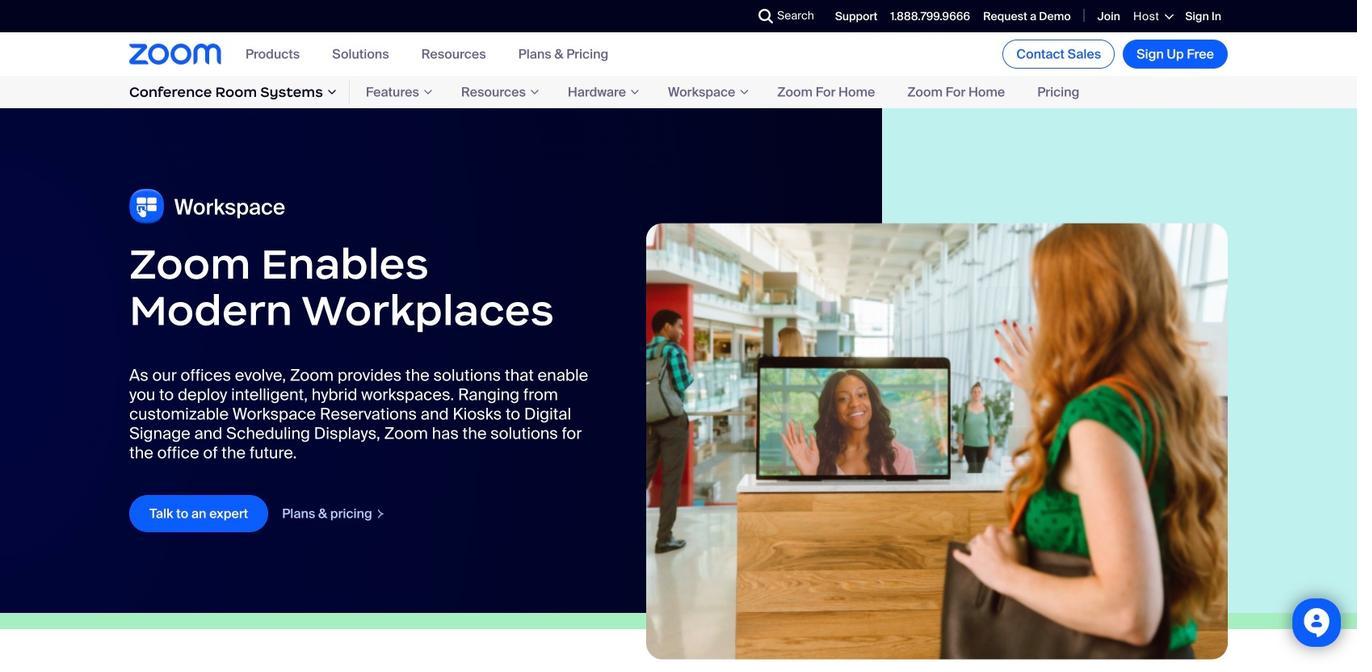 Task type: describe. For each thing, give the bounding box(es) containing it.
search image
[[759, 9, 773, 23]]

zoom logo image
[[129, 44, 221, 64]]

workspace icon image
[[129, 189, 287, 225]]



Task type: locate. For each thing, give the bounding box(es) containing it.
search image
[[759, 9, 773, 23]]

None search field
[[700, 3, 763, 29]]



Task type: vqa. For each thing, say whether or not it's contained in the screenshot.
Zoom Logo
yes



